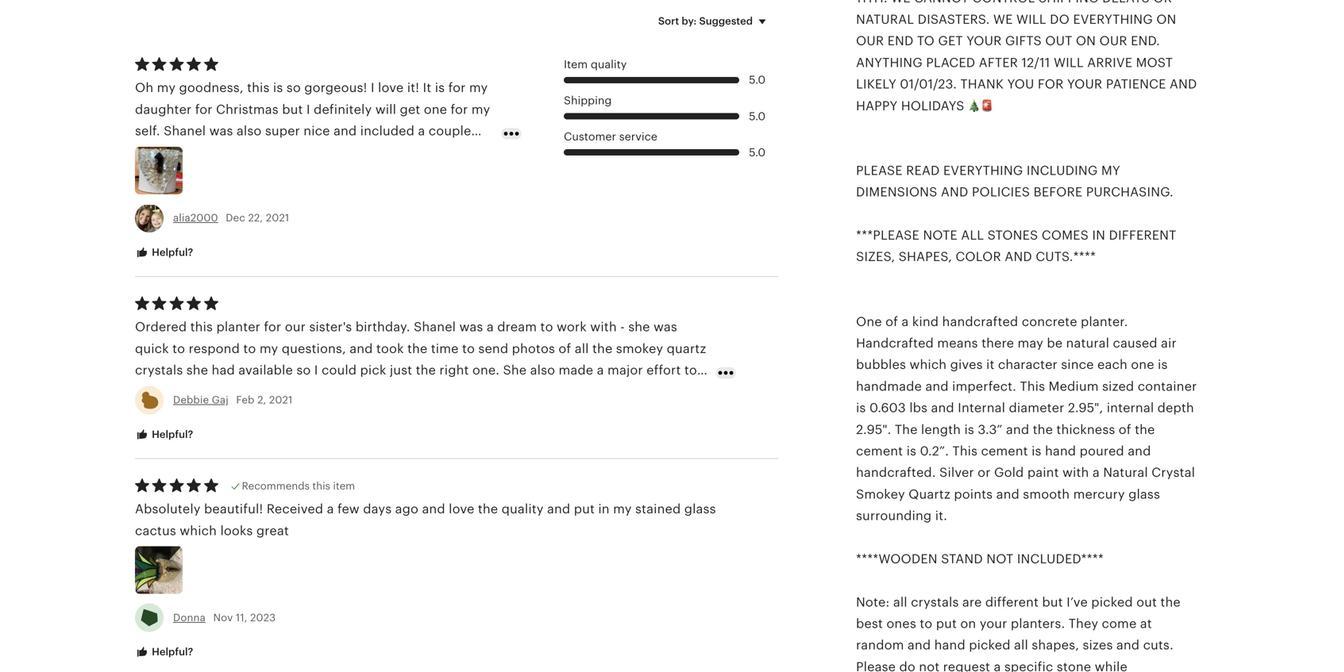 Task type: locate. For each thing, give the bounding box(es) containing it.
3 5.0 from the top
[[749, 146, 766, 159]]

stand
[[941, 552, 983, 567]]

this inside oh my goodness, this is so gorgeous! i love it! it is for my daughter for christmas but i definitely will get one for my self. shanel was also super nice and included a couple little crystals which my 7 year old stole. highly recommend!!
[[247, 81, 270, 95]]

0 vertical spatial hand
[[1045, 444, 1077, 459]]

put left on
[[936, 617, 957, 632]]

took
[[376, 342, 404, 356]]

are
[[963, 596, 982, 610]]

one inside one of a kind handcrafted concrete planter. handcrafted means there may be natural caused air bubbles which gives it character since each one is handmade and imperfect. this medium sized container is 0.603 lbs and internal diameter 2.95", internal depth 2.95". the length is 3.3" and the thickness of the cement is 0.2". this cement is hand poured and handcrafted. silver or gold paint with a natural crystal smokey quartz points and smooth mercury glass surrounding it.
[[1131, 358, 1155, 372]]

the
[[408, 342, 428, 356], [593, 342, 613, 356], [416, 364, 436, 378], [159, 385, 179, 399], [514, 385, 534, 399], [600, 407, 621, 421], [1033, 423, 1053, 437], [1135, 423, 1155, 437], [478, 503, 498, 517], [1161, 596, 1181, 610]]

0 horizontal spatial glass
[[685, 503, 716, 517]]

picked down your
[[969, 639, 1011, 653]]

is left 3.3"
[[965, 423, 975, 437]]

1 vertical spatial put
[[936, 617, 957, 632]]

11,
[[236, 613, 247, 624]]

and down stones
[[1005, 250, 1033, 264]]

enough
[[196, 407, 243, 421]]

it
[[987, 358, 995, 372]]

hand up request
[[935, 639, 966, 653]]

glass right stained
[[685, 503, 716, 517]]

recommends this item
[[242, 481, 355, 492]]

service inside ordered this planter for our sister's birthday.  shanel was a dream to work with - she was quick to respond to my questions, and took the time to send photos of all the smokey quartz crystals she had available so i could pick just the right one. she also made a major effort to get the planter to my sister in time for her birthday.  it arrived the day before, in special gift wrap and enough padding to ensure safe arrival.  i am beyond pleased with the service received, and plan to order again for some other occasion.
[[624, 407, 669, 421]]

sized
[[1103, 380, 1135, 394]]

0 vertical spatial it
[[423, 81, 432, 95]]

1 vertical spatial hand
[[935, 639, 966, 653]]

had
[[212, 364, 235, 378]]

for left the her
[[352, 385, 369, 399]]

and
[[334, 124, 357, 138], [350, 342, 373, 356], [926, 380, 949, 394], [931, 401, 955, 416], [169, 407, 193, 421], [1006, 423, 1030, 437], [196, 428, 219, 443], [1128, 444, 1152, 459], [997, 488, 1020, 502], [422, 503, 445, 517], [547, 503, 571, 517], [908, 639, 931, 653], [1117, 639, 1140, 653]]

the up the "just"
[[408, 342, 428, 356]]

not
[[919, 660, 940, 673]]

put
[[574, 503, 595, 517], [936, 617, 957, 632]]

also inside ordered this planter for our sister's birthday.  shanel was a dream to work with - she was quick to respond to my questions, and took the time to send photos of all the smokey quartz crystals she had available so i could pick just the right one. she also made a major effort to get the planter to my sister in time for her birthday.  it arrived the day before, in special gift wrap and enough padding to ensure safe arrival.  i am beyond pleased with the service received, and plan to order again for some other occasion.
[[530, 364, 555, 378]]

one up 'couple'
[[424, 102, 447, 117]]

1 horizontal spatial and
[[1005, 250, 1033, 264]]

natural
[[1104, 466, 1149, 480]]

2 vertical spatial crystals
[[911, 596, 959, 610]]

5.0 for quality
[[749, 74, 766, 86]]

1 horizontal spatial shanel
[[414, 320, 456, 335]]

planter up respond
[[216, 320, 261, 335]]

for down ensure
[[344, 428, 361, 443]]

0 vertical spatial of
[[886, 315, 898, 329]]

effort
[[647, 364, 681, 378]]

2 vertical spatial this
[[313, 481, 330, 492]]

shanel inside ordered this planter for our sister's birthday.  shanel was a dream to work with - she was quick to respond to my questions, and took the time to send photos of all the smokey quartz crystals she had available so i could pick just the right one. she also made a major effort to get the planter to my sister in time for her birthday.  it arrived the day before, in special gift wrap and enough padding to ensure safe arrival.  i am beyond pleased with the service received, and plan to order again for some other occasion.
[[414, 320, 456, 335]]

beautiful!
[[204, 503, 263, 517]]

i up definitely
[[371, 81, 375, 95]]

love inside absolutely beautiful! received a few days ago and love the quality and put in my stained glass cactus which looks great
[[449, 503, 475, 517]]

1 horizontal spatial she
[[629, 320, 650, 335]]

1 horizontal spatial this
[[1020, 380, 1046, 394]]

to
[[541, 320, 553, 335], [173, 342, 185, 356], [243, 342, 256, 356], [462, 342, 475, 356], [685, 364, 697, 378], [230, 385, 243, 399], [302, 407, 315, 421], [253, 428, 266, 443], [920, 617, 933, 632]]

which down means
[[910, 358, 947, 372]]

to inside 'note: all crystals are different but i've picked out the best ones to put on your planters. they come at random and hand picked all shapes, sizes and cuts. please do not request a specific stone wh'
[[920, 617, 933, 632]]

the down occasion.
[[478, 503, 498, 517]]

shipping
[[564, 94, 612, 107]]

since
[[1062, 358, 1094, 372]]

1 vertical spatial one
[[1131, 358, 1155, 372]]

smokey
[[616, 342, 664, 356]]

diameter
[[1009, 401, 1065, 416]]

all
[[575, 342, 589, 356], [894, 596, 908, 610], [1014, 639, 1029, 653]]

cuts.
[[1144, 639, 1174, 653]]

get
[[400, 102, 421, 117], [135, 385, 156, 399]]

it up am
[[455, 385, 464, 399]]

container
[[1138, 380, 1198, 394]]

****wooden stand not included****
[[856, 552, 1104, 567]]

all up 'made'
[[575, 342, 589, 356]]

0.2".
[[920, 444, 949, 459]]

this up christmas
[[247, 81, 270, 95]]

debbie
[[173, 395, 209, 407]]

hand up paint on the right bottom
[[1045, 444, 1077, 459]]

love up will
[[378, 81, 404, 95]]

glass down natural
[[1129, 488, 1161, 502]]

1 cement from the left
[[856, 444, 903, 459]]

so left gorgeous!
[[287, 81, 301, 95]]

which inside absolutely beautiful! received a few days ago and love the quality and put in my stained glass cactus which looks great
[[180, 524, 217, 539]]

1 vertical spatial service
[[624, 407, 669, 421]]

crystals left the are at right bottom
[[911, 596, 959, 610]]

1 horizontal spatial hand
[[1045, 444, 1077, 459]]

put left stained
[[574, 503, 595, 517]]

everything
[[944, 164, 1024, 178]]

2 horizontal spatial in
[[611, 385, 623, 399]]

one
[[856, 315, 882, 329]]

birthday. up arrival.
[[397, 385, 452, 399]]

helpful? button down donna link
[[123, 638, 205, 668]]

it right it!
[[423, 81, 432, 95]]

the inside absolutely beautiful! received a few days ago and love the quality and put in my stained glass cactus which looks great
[[478, 503, 498, 517]]

suggested
[[699, 15, 753, 27]]

1 helpful? from the top
[[149, 246, 193, 258]]

0 horizontal spatial cement
[[856, 444, 903, 459]]

2023
[[250, 613, 276, 624]]

cement up gold
[[981, 444, 1029, 459]]

0 vertical spatial 5.0
[[749, 74, 766, 86]]

one down caused
[[1131, 358, 1155, 372]]

in
[[306, 385, 317, 399], [611, 385, 623, 399], [598, 503, 610, 517]]

3 helpful? button from the top
[[123, 638, 205, 668]]

my inside absolutely beautiful! received a few days ago and love the quality and put in my stained glass cactus which looks great
[[613, 503, 632, 517]]

feb
[[236, 395, 255, 407]]

year
[[291, 146, 318, 160]]

send
[[479, 342, 509, 356]]

0 vertical spatial helpful?
[[149, 246, 193, 258]]

it inside oh my goodness, this is so gorgeous! i love it! it is for my daughter for christmas but i definitely will get one for my self. shanel was also super nice and included a couple little crystals which my 7 year old stole. highly recommend!!
[[423, 81, 432, 95]]

2 horizontal spatial all
[[1014, 639, 1029, 653]]

of up handcrafted
[[886, 315, 898, 329]]

1 vertical spatial birthday.
[[397, 385, 452, 399]]

1 5.0 from the top
[[749, 74, 766, 86]]

1 vertical spatial 5.0
[[749, 110, 766, 123]]

2 vertical spatial all
[[1014, 639, 1029, 653]]

0 horizontal spatial put
[[574, 503, 595, 517]]

a inside oh my goodness, this is so gorgeous! i love it! it is for my daughter for christmas but i definitely will get one for my self. shanel was also super nice and included a couple little crystals which my 7 year old stole. highly recommend!!
[[418, 124, 425, 138]]

0 horizontal spatial time
[[321, 385, 348, 399]]

service down special at bottom
[[624, 407, 669, 421]]

0 horizontal spatial this
[[953, 444, 978, 459]]

smooth
[[1023, 488, 1070, 502]]

1 vertical spatial helpful? button
[[123, 420, 205, 450]]

all up ones
[[894, 596, 908, 610]]

1 vertical spatial of
[[559, 342, 571, 356]]

one inside oh my goodness, this is so gorgeous! i love it! it is for my daughter for christmas but i definitely will get one for my self. shanel was also super nice and included a couple little crystals which my 7 year old stole. highly recommend!!
[[424, 102, 447, 117]]

get down it!
[[400, 102, 421, 117]]

all up specific
[[1014, 639, 1029, 653]]

so inside ordered this planter for our sister's birthday.  shanel was a dream to work with - she was quick to respond to my questions, and took the time to send photos of all the smokey quartz crystals she had available so i could pick just the right one. she also made a major effort to get the planter to my sister in time for her birthday.  it arrived the day before, in special gift wrap and enough padding to ensure safe arrival.  i am beyond pleased with the service received, and plan to order again for some other occasion.
[[297, 364, 311, 378]]

0 horizontal spatial in
[[306, 385, 317, 399]]

1 vertical spatial this
[[190, 320, 213, 335]]

a inside 'note: all crystals are different but i've picked out the best ones to put on your planters. they come at random and hand picked all shapes, sizes and cuts. please do not request a specific stone wh'
[[994, 660, 1001, 673]]

all
[[961, 228, 984, 243]]

love right ago on the left bottom
[[449, 503, 475, 517]]

dream
[[497, 320, 537, 335]]

also up day
[[530, 364, 555, 378]]

get inside oh my goodness, this is so gorgeous! i love it! it is for my daughter for christmas but i definitely will get one for my self. shanel was also super nice and included a couple little crystals which my 7 year old stole. highly recommend!!
[[400, 102, 421, 117]]

she left "had"
[[186, 364, 208, 378]]

1 vertical spatial crystals
[[135, 364, 183, 378]]

1 horizontal spatial one
[[1131, 358, 1155, 372]]

cement
[[856, 444, 903, 459], [981, 444, 1029, 459]]

1 vertical spatial this
[[953, 444, 978, 459]]

0 vertical spatial picked
[[1092, 596, 1133, 610]]

1 helpful? button from the top
[[123, 238, 205, 268]]

helpful? down wrap
[[149, 429, 193, 441]]

absolutely beautiful! received a few days ago and love the quality and put in my stained glass cactus which looks great
[[135, 503, 716, 539]]

0 horizontal spatial shanel
[[164, 124, 206, 138]]

safe
[[364, 407, 389, 421]]

the right out
[[1161, 596, 1181, 610]]

a left 'couple'
[[418, 124, 425, 138]]

0 vertical spatial this
[[247, 81, 270, 95]]

i've
[[1067, 596, 1088, 610]]

0 vertical spatial which
[[218, 146, 255, 160]]

get up wrap
[[135, 385, 156, 399]]

character
[[999, 358, 1058, 372]]

which down absolutely
[[180, 524, 217, 539]]

in right sister
[[306, 385, 317, 399]]

2 helpful? button from the top
[[123, 420, 205, 450]]

1 horizontal spatial glass
[[1129, 488, 1161, 502]]

1 vertical spatial get
[[135, 385, 156, 399]]

for right it!
[[449, 81, 466, 95]]

of down internal
[[1119, 423, 1132, 437]]

was up send
[[460, 320, 483, 335]]

but up super
[[282, 102, 303, 117]]

for
[[449, 81, 466, 95], [195, 102, 213, 117], [451, 102, 468, 117], [264, 320, 281, 335], [352, 385, 369, 399], [344, 428, 361, 443]]

so down questions,
[[297, 364, 311, 378]]

the up major
[[593, 342, 613, 356]]

helpful? down alia2000 link
[[149, 246, 193, 258]]

the up wrap
[[159, 385, 179, 399]]

0 vertical spatial quality
[[591, 58, 627, 71]]

one
[[424, 102, 447, 117], [1131, 358, 1155, 372]]

i down questions,
[[314, 364, 318, 378]]

1 horizontal spatial it
[[455, 385, 464, 399]]

time up ensure
[[321, 385, 348, 399]]

0 vertical spatial also
[[237, 124, 262, 138]]

with down before,
[[570, 407, 597, 421]]

recommends
[[242, 481, 310, 492]]

2021 up padding
[[269, 395, 293, 407]]

recommend!!
[[135, 167, 218, 182]]

to right gaj
[[230, 385, 243, 399]]

different
[[986, 596, 1039, 610]]

helpful? down donna
[[149, 647, 193, 659]]

5.0 for service
[[749, 146, 766, 159]]

1 horizontal spatial picked
[[1092, 596, 1133, 610]]

0 horizontal spatial it
[[423, 81, 432, 95]]

helpful? button down the alia2000
[[123, 238, 205, 268]]

0 horizontal spatial picked
[[969, 639, 1011, 653]]

helpful? button
[[123, 238, 205, 268], [123, 420, 205, 450], [123, 638, 205, 668]]

0 vertical spatial so
[[287, 81, 301, 95]]

this inside ordered this planter for our sister's birthday.  shanel was a dream to work with - she was quick to respond to my questions, and took the time to send photos of all the smokey quartz crystals she had available so i could pick just the right one. she also made a major effort to get the planter to my sister in time for her birthday.  it arrived the day before, in special gift wrap and enough padding to ensure safe arrival.  i am beyond pleased with the service received, and plan to order again for some other occasion.
[[190, 320, 213, 335]]

service right customer
[[619, 130, 658, 143]]

0 vertical spatial helpful? button
[[123, 238, 205, 268]]

0 vertical spatial love
[[378, 81, 404, 95]]

but
[[282, 102, 303, 117], [1043, 596, 1063, 610]]

0 horizontal spatial this
[[190, 320, 213, 335]]

ensure
[[318, 407, 360, 421]]

0 vertical spatial she
[[629, 320, 650, 335]]

0 horizontal spatial quality
[[502, 503, 544, 517]]

glass inside one of a kind handcrafted concrete planter. handcrafted means there may be natural caused air bubbles which gives it character since each one is handmade and imperfect. this medium sized container is 0.603 lbs and internal diameter 2.95", internal depth 2.95". the length is 3.3" and the thickness of the cement is 0.2". this cement is hand poured and handcrafted. silver or gold paint with a natural crystal smokey quartz points and smooth mercury glass surrounding it.
[[1129, 488, 1161, 502]]

2 vertical spatial helpful?
[[149, 647, 193, 659]]

this left item
[[313, 481, 330, 492]]

2,
[[257, 395, 266, 407]]

1 horizontal spatial in
[[598, 503, 610, 517]]

2 vertical spatial helpful? button
[[123, 638, 205, 668]]

birthday. up took
[[356, 320, 410, 335]]

0 vertical spatial shanel
[[164, 124, 206, 138]]

thickness
[[1057, 423, 1116, 437]]

and inside please read everything including my dimensions and policies before purchasing.
[[941, 185, 969, 199]]

1 horizontal spatial also
[[530, 364, 555, 378]]

air
[[1161, 336, 1177, 351]]

with up mercury
[[1063, 466, 1090, 480]]

0 vertical spatial time
[[431, 342, 459, 356]]

which
[[218, 146, 255, 160], [910, 358, 947, 372], [180, 524, 217, 539]]

planter
[[216, 320, 261, 335], [183, 385, 227, 399]]

hand inside one of a kind handcrafted concrete planter. handcrafted means there may be natural caused air bubbles which gives it character since each one is handmade and imperfect. this medium sized container is 0.603 lbs and internal diameter 2.95", internal depth 2.95". the length is 3.3" and the thickness of the cement is 0.2". this cement is hand poured and handcrafted. silver or gold paint with a natural crystal smokey quartz points and smooth mercury glass surrounding it.
[[1045, 444, 1077, 459]]

means
[[938, 336, 978, 351]]

shanel down daughter
[[164, 124, 206, 138]]

right
[[440, 364, 469, 378]]

purchasing.
[[1087, 185, 1174, 199]]

0 vertical spatial and
[[941, 185, 969, 199]]

received
[[267, 503, 323, 517]]

2 vertical spatial with
[[1063, 466, 1090, 480]]

by:
[[682, 15, 697, 27]]

0 horizontal spatial and
[[941, 185, 969, 199]]

1 vertical spatial picked
[[969, 639, 1011, 653]]

was
[[209, 124, 233, 138], [460, 320, 483, 335], [654, 320, 678, 335]]

is up christmas
[[273, 81, 283, 95]]

1 vertical spatial but
[[1043, 596, 1063, 610]]

in down major
[[611, 385, 623, 399]]

and down everything
[[941, 185, 969, 199]]

a left kind
[[902, 315, 909, 329]]

pleased
[[518, 407, 567, 421]]

0 vertical spatial planter
[[216, 320, 261, 335]]

2021 right 22,
[[266, 212, 289, 224]]

1 vertical spatial love
[[449, 503, 475, 517]]

1 horizontal spatial of
[[886, 315, 898, 329]]

also down christmas
[[237, 124, 262, 138]]

is up paint on the right bottom
[[1032, 444, 1042, 459]]

of inside ordered this planter for our sister's birthday.  shanel was a dream to work with - she was quick to respond to my questions, and took the time to send photos of all the smokey quartz crystals she had available so i could pick just the right one. she also made a major effort to get the planter to my sister in time for her birthday.  it arrived the day before, in special gift wrap and enough padding to ensure safe arrival.  i am beyond pleased with the service received, and plan to order again for some other occasion.
[[559, 342, 571, 356]]

the down she
[[514, 385, 534, 399]]

the
[[895, 423, 918, 437]]

0 horizontal spatial also
[[237, 124, 262, 138]]

0 vertical spatial glass
[[1129, 488, 1161, 502]]

0 vertical spatial but
[[282, 102, 303, 117]]

1 horizontal spatial but
[[1043, 596, 1063, 610]]

crystals down quick
[[135, 364, 183, 378]]

looks
[[220, 524, 253, 539]]

which down christmas
[[218, 146, 255, 160]]

1 horizontal spatial love
[[449, 503, 475, 517]]

0 horizontal spatial was
[[209, 124, 233, 138]]

crystals inside oh my goodness, this is so gorgeous! i love it! it is for my daughter for christmas but i definitely will get one for my self. shanel was also super nice and included a couple little crystals which my 7 year old stole. highly recommend!!
[[166, 146, 214, 160]]

ones
[[887, 617, 917, 632]]

1 horizontal spatial this
[[247, 81, 270, 95]]

shapes,
[[899, 250, 953, 264]]

2 vertical spatial of
[[1119, 423, 1132, 437]]

0 vertical spatial crystals
[[166, 146, 214, 160]]

0 horizontal spatial love
[[378, 81, 404, 95]]

0 horizontal spatial all
[[575, 342, 589, 356]]

request
[[943, 660, 991, 673]]

this up respond
[[190, 320, 213, 335]]

this for recommends
[[313, 481, 330, 492]]

1 vertical spatial shanel
[[414, 320, 456, 335]]

0 vertical spatial this
[[1020, 380, 1046, 394]]

to right plan
[[253, 428, 266, 443]]

2 vertical spatial which
[[180, 524, 217, 539]]

love inside oh my goodness, this is so gorgeous! i love it! it is for my daughter for christmas but i definitely will get one for my self. shanel was also super nice and included a couple little crystals which my 7 year old stole. highly recommend!!
[[378, 81, 404, 95]]

kind
[[913, 315, 939, 329]]

3 helpful? from the top
[[149, 647, 193, 659]]

1 horizontal spatial cement
[[981, 444, 1029, 459]]

in left stained
[[598, 503, 610, 517]]

helpful? button down debbie
[[123, 420, 205, 450]]

to right ones
[[920, 617, 933, 632]]

shapes,
[[1032, 639, 1080, 653]]

1 vertical spatial so
[[297, 364, 311, 378]]

sort
[[658, 15, 679, 27]]

hand inside 'note: all crystals are different but i've picked out the best ones to put on your planters. they come at random and hand picked all shapes, sizes and cuts. please do not request a specific stone wh'
[[935, 639, 966, 653]]

crystals up recommend!!
[[166, 146, 214, 160]]

0 vertical spatial all
[[575, 342, 589, 356]]

1 vertical spatial quality
[[502, 503, 544, 517]]

2 horizontal spatial of
[[1119, 423, 1132, 437]]

this up 'diameter'
[[1020, 380, 1046, 394]]

birthday.
[[356, 320, 410, 335], [397, 385, 452, 399]]

a inside absolutely beautiful! received a few days ago and love the quality and put in my stained glass cactus which looks great
[[327, 503, 334, 517]]

1 vertical spatial and
[[1005, 250, 1033, 264]]

of down work
[[559, 342, 571, 356]]

1 vertical spatial helpful?
[[149, 429, 193, 441]]

is down the the
[[907, 444, 917, 459]]

1 horizontal spatial get
[[400, 102, 421, 117]]

natural
[[1067, 336, 1110, 351]]

2 horizontal spatial this
[[313, 481, 330, 492]]

0 horizontal spatial hand
[[935, 639, 966, 653]]

was up quartz
[[654, 320, 678, 335]]

0 vertical spatial put
[[574, 503, 595, 517]]

couple
[[429, 124, 471, 138]]

debbie gaj link
[[173, 395, 229, 407]]

and inside oh my goodness, this is so gorgeous! i love it! it is for my daughter for christmas but i definitely will get one for my self. shanel was also super nice and included a couple little crystals which my 7 year old stole. highly recommend!!
[[334, 124, 357, 138]]

shanel up right
[[414, 320, 456, 335]]

2021
[[266, 212, 289, 224], [269, 395, 293, 407]]

her
[[373, 385, 393, 399]]

the down 'diameter'
[[1033, 423, 1053, 437]]

0 vertical spatial one
[[424, 102, 447, 117]]

picked
[[1092, 596, 1133, 610], [969, 639, 1011, 653]]

1 horizontal spatial put
[[936, 617, 957, 632]]

quartz
[[667, 342, 707, 356]]

all inside ordered this planter for our sister's birthday.  shanel was a dream to work with - she was quick to respond to my questions, and took the time to send photos of all the smokey quartz crystals she had available so i could pick just the right one. she also made a major effort to get the planter to my sister in time for her birthday.  it arrived the day before, in special gift wrap and enough padding to ensure safe arrival.  i am beyond pleased with the service received, and plan to order again for some other occasion.
[[575, 342, 589, 356]]

1 vertical spatial glass
[[685, 503, 716, 517]]

a left few
[[327, 503, 334, 517]]



Task type: describe. For each thing, give the bounding box(es) containing it.
before,
[[563, 385, 608, 399]]

handcrafted.
[[856, 466, 936, 480]]

0 vertical spatial service
[[619, 130, 658, 143]]

the down before,
[[600, 407, 621, 421]]

i left am
[[438, 407, 442, 421]]

1 vertical spatial with
[[570, 407, 597, 421]]

respond
[[189, 342, 240, 356]]

quick
[[135, 342, 169, 356]]

2 helpful? from the top
[[149, 429, 193, 441]]

other
[[402, 428, 435, 443]]

and inside '***please note all stones comes in different sizes, shapes, color and cuts.****'
[[1005, 250, 1033, 264]]

day
[[538, 385, 560, 399]]

love for i
[[378, 81, 404, 95]]

self.
[[135, 124, 160, 138]]

2.95",
[[1068, 401, 1104, 416]]

1 horizontal spatial all
[[894, 596, 908, 610]]

1 vertical spatial she
[[186, 364, 208, 378]]

nice
[[304, 124, 330, 138]]

is right it!
[[435, 81, 445, 95]]

customer
[[564, 130, 616, 143]]

****wooden
[[856, 552, 938, 567]]

to up again
[[302, 407, 315, 421]]

2 5.0 from the top
[[749, 110, 766, 123]]

1 vertical spatial 2021
[[269, 395, 293, 407]]

ordered
[[135, 320, 187, 335]]

to down quartz
[[685, 364, 697, 378]]

dimensions
[[856, 185, 938, 199]]

again
[[306, 428, 340, 443]]

for down the goodness,
[[195, 102, 213, 117]]

put inside absolutely beautiful! received a few days ago and love the quality and put in my stained glass cactus which looks great
[[574, 503, 595, 517]]

2 cement from the left
[[981, 444, 1029, 459]]

for left "our"
[[264, 320, 281, 335]]

dec
[[226, 212, 245, 224]]

planters.
[[1011, 617, 1066, 632]]

in inside absolutely beautiful! received a few days ago and love the quality and put in my stained glass cactus which looks great
[[598, 503, 610, 517]]

1 vertical spatial time
[[321, 385, 348, 399]]

was inside oh my goodness, this is so gorgeous! i love it! it is for my daughter for christmas but i definitely will get one for my self. shanel was also super nice and included a couple little crystals which my 7 year old stole. highly recommend!!
[[209, 124, 233, 138]]

beyond
[[468, 407, 515, 421]]

quartz
[[909, 488, 951, 502]]

7
[[280, 146, 287, 160]]

which inside oh my goodness, this is so gorgeous! i love it! it is for my daughter for christmas but i definitely will get one for my self. shanel was also super nice and included a couple little crystals which my 7 year old stole. highly recommend!!
[[218, 146, 255, 160]]

may
[[1018, 336, 1044, 351]]

smokey
[[856, 488, 905, 502]]

order
[[269, 428, 303, 443]]

love for and
[[449, 503, 475, 517]]

shanel inside oh my goodness, this is so gorgeous! i love it! it is for my daughter for christmas but i definitely will get one for my self. shanel was also super nice and included a couple little crystals which my 7 year old stole. highly recommend!!
[[164, 124, 206, 138]]

also inside oh my goodness, this is so gorgeous! i love it! it is for my daughter for christmas but i definitely will get one for my self. shanel was also super nice and included a couple little crystals which my 7 year old stole. highly recommend!!
[[237, 124, 262, 138]]

christmas
[[216, 102, 279, 117]]

item
[[333, 481, 355, 492]]

some
[[365, 428, 398, 443]]

great
[[256, 524, 289, 539]]

helpful? for alia2000 dec 22, 2021
[[149, 246, 193, 258]]

1 horizontal spatial time
[[431, 342, 459, 356]]

helpful? button for donna
[[123, 638, 205, 668]]

but inside oh my goodness, this is so gorgeous! i love it! it is for my daughter for christmas but i definitely will get one for my self. shanel was also super nice and included a couple little crystals which my 7 year old stole. highly recommend!!
[[282, 102, 303, 117]]

in
[[1093, 228, 1106, 243]]

little
[[135, 146, 163, 160]]

a right 'made'
[[597, 364, 604, 378]]

please
[[856, 164, 903, 178]]

oh
[[135, 81, 154, 95]]

sizes
[[1083, 639, 1113, 653]]

at
[[1141, 617, 1153, 632]]

note: all crystals are different but i've picked out the best ones to put on your planters. they come at random and hand picked all shapes, sizes and cuts. please do not request a specific stone wh
[[856, 596, 1190, 673]]

sister
[[269, 385, 302, 399]]

included
[[360, 124, 415, 138]]

1 horizontal spatial quality
[[591, 58, 627, 71]]

glass inside absolutely beautiful! received a few days ago and love the quality and put in my stained glass cactus which looks great
[[685, 503, 716, 517]]

view details of this review photo by donna image
[[135, 547, 183, 595]]

quality inside absolutely beautiful! received a few days ago and love the quality and put in my stained glass cactus which looks great
[[502, 503, 544, 517]]

one for each
[[1131, 358, 1155, 372]]

gaj
[[212, 395, 229, 407]]

absolutely
[[135, 503, 201, 517]]

ordered this planter for our sister's birthday.  shanel was a dream to work with - she was quick to respond to my questions, and took the time to send photos of all the smokey quartz crystals she had available so i could pick just the right one. she also made a major effort to get the planter to my sister in time for her birthday.  it arrived the day before, in special gift wrap and enough padding to ensure safe arrival.  i am beyond pleased with the service received, and plan to order again for some other occasion.
[[135, 320, 707, 443]]

our
[[285, 320, 306, 335]]

poured
[[1080, 444, 1125, 459]]

-
[[621, 320, 625, 335]]

medium
[[1049, 380, 1099, 394]]

it.
[[936, 509, 948, 524]]

best
[[856, 617, 883, 632]]

one for get
[[424, 102, 447, 117]]

1 vertical spatial planter
[[183, 385, 227, 399]]

0 vertical spatial with
[[590, 320, 617, 335]]

my
[[1102, 164, 1121, 178]]

which inside one of a kind handcrafted concrete planter. handcrafted means there may be natural caused air bubbles which gives it character since each one is handmade and imperfect. this medium sized container is 0.603 lbs and internal diameter 2.95", internal depth 2.95". the length is 3.3" and the thickness of the cement is 0.2". this cement is hand poured and handcrafted. silver or gold paint with a natural crystal smokey quartz points and smooth mercury glass surrounding it.
[[910, 358, 947, 372]]

for up 'couple'
[[451, 102, 468, 117]]

or
[[978, 466, 991, 480]]

cactus
[[135, 524, 176, 539]]

so inside oh my goodness, this is so gorgeous! i love it! it is for my daughter for christmas but i definitely will get one for my self. shanel was also super nice and included a couple little crystals which my 7 year old stole. highly recommend!!
[[287, 81, 301, 95]]

policies
[[972, 185, 1030, 199]]

daughter
[[135, 102, 192, 117]]

they
[[1069, 617, 1099, 632]]

crystals inside ordered this planter for our sister's birthday.  shanel was a dream to work with - she was quick to respond to my questions, and took the time to send photos of all the smokey quartz crystals she had available so i could pick just the right one. she also made a major effort to get the planter to my sister in time for her birthday.  it arrived the day before, in special gift wrap and enough padding to ensure safe arrival.  i am beyond pleased with the service received, and plan to order again for some other occasion.
[[135, 364, 183, 378]]

0 vertical spatial birthday.
[[356, 320, 410, 335]]

stones
[[988, 228, 1039, 243]]

specific
[[1005, 660, 1054, 673]]

1 horizontal spatial was
[[460, 320, 483, 335]]

highly
[[382, 146, 421, 160]]

is up container
[[1158, 358, 1168, 372]]

is up the "2.95"."
[[856, 401, 866, 416]]

to up available
[[243, 342, 256, 356]]

arrived
[[467, 385, 511, 399]]

view details of this review photo by alia2000 image
[[135, 147, 183, 194]]

stained
[[636, 503, 681, 517]]

helpful? button for alia2000
[[123, 238, 205, 268]]

the inside 'note: all crystals are different but i've picked out the best ones to put on your planters. they come at random and hand picked all shapes, sizes and cuts. please do not request a specific stone wh'
[[1161, 596, 1181, 610]]

pick
[[360, 364, 386, 378]]

0 vertical spatial 2021
[[266, 212, 289, 224]]

bubbles
[[856, 358, 906, 372]]

to left send
[[462, 342, 475, 356]]

helpful? for donna nov 11, 2023
[[149, 647, 193, 659]]

22,
[[248, 212, 263, 224]]

the right the "just"
[[416, 364, 436, 378]]

note:
[[856, 596, 890, 610]]

but inside 'note: all crystals are different but i've picked out the best ones to put on your planters. they come at random and hand picked all shapes, sizes and cuts. please do not request a specific stone wh'
[[1043, 596, 1063, 610]]

nov
[[213, 613, 233, 624]]

concrete
[[1022, 315, 1078, 329]]

i up nice
[[307, 102, 310, 117]]

debbie gaj feb 2, 2021
[[173, 395, 293, 407]]

planter.
[[1081, 315, 1129, 329]]

the down internal
[[1135, 423, 1155, 437]]

a up send
[[487, 320, 494, 335]]

plan
[[223, 428, 250, 443]]

please read everything including my dimensions and policies before purchasing.
[[856, 164, 1174, 199]]

come
[[1102, 617, 1137, 632]]

gorgeous!
[[304, 81, 367, 95]]

mercury
[[1074, 488, 1125, 502]]

***please note all stones comes in different sizes, shapes, color and cuts.****
[[856, 228, 1177, 264]]

oh my goodness, this is so gorgeous! i love it! it is for my daughter for christmas but i definitely will get one for my self. shanel was also super nice and included a couple little crystals which my 7 year old stole. highly recommend!!
[[135, 81, 490, 182]]

0.603
[[870, 401, 906, 416]]

crystals inside 'note: all crystals are different but i've picked out the best ones to put on your planters. they come at random and hand picked all shapes, sizes and cuts. please do not request a specific stone wh'
[[911, 596, 959, 610]]

one of a kind handcrafted concrete planter. handcrafted means there may be natural caused air bubbles which gives it character since each one is handmade and imperfect. this medium sized container is 0.603 lbs and internal diameter 2.95", internal depth 2.95". the length is 3.3" and the thickness of the cement is 0.2". this cement is hand poured and handcrafted. silver or gold paint with a natural crystal smokey quartz points and smooth mercury glass surrounding it.
[[856, 315, 1198, 524]]

customer service
[[564, 130, 658, 143]]

it inside ordered this planter for our sister's birthday.  shanel was a dream to work with - she was quick to respond to my questions, and took the time to send photos of all the smokey quartz crystals she had available so i could pick just the right one. she also made a major effort to get the planter to my sister in time for her birthday.  it arrived the day before, in special gift wrap and enough padding to ensure safe arrival.  i am beyond pleased with the service received, and plan to order again for some other occasion.
[[455, 385, 464, 399]]

get inside ordered this planter for our sister's birthday.  shanel was a dream to work with - she was quick to respond to my questions, and took the time to send photos of all the smokey quartz crystals she had available so i could pick just the right one. she also made a major effort to get the planter to my sister in time for her birthday.  it arrived the day before, in special gift wrap and enough padding to ensure safe arrival.  i am beyond pleased with the service received, and plan to order again for some other occasion.
[[135, 385, 156, 399]]

sizes,
[[856, 250, 895, 264]]

days
[[363, 503, 392, 517]]

a up mercury
[[1093, 466, 1100, 480]]

note
[[923, 228, 958, 243]]

old
[[321, 146, 341, 160]]

this for ordered
[[190, 320, 213, 335]]

super
[[265, 124, 300, 138]]

different
[[1109, 228, 1177, 243]]

stole.
[[344, 146, 378, 160]]

with inside one of a kind handcrafted concrete planter. handcrafted means there may be natural caused air bubbles which gives it character since each one is handmade and imperfect. this medium sized container is 0.603 lbs and internal diameter 2.95", internal depth 2.95". the length is 3.3" and the thickness of the cement is 0.2". this cement is hand poured and handcrafted. silver or gold paint with a natural crystal smokey quartz points and smooth mercury glass surrounding it.
[[1063, 466, 1090, 480]]

padding
[[247, 407, 298, 421]]

to left work
[[541, 320, 553, 335]]

on
[[961, 617, 977, 632]]

2 horizontal spatial was
[[654, 320, 678, 335]]

put inside 'note: all crystals are different but i've picked out the best ones to put on your planters. they come at random and hand picked all shapes, sizes and cuts. please do not request a specific stone wh'
[[936, 617, 957, 632]]

to right quick
[[173, 342, 185, 356]]



Task type: vqa. For each thing, say whether or not it's contained in the screenshot.
Sort by: Suggested POPUP BUTTON
yes



